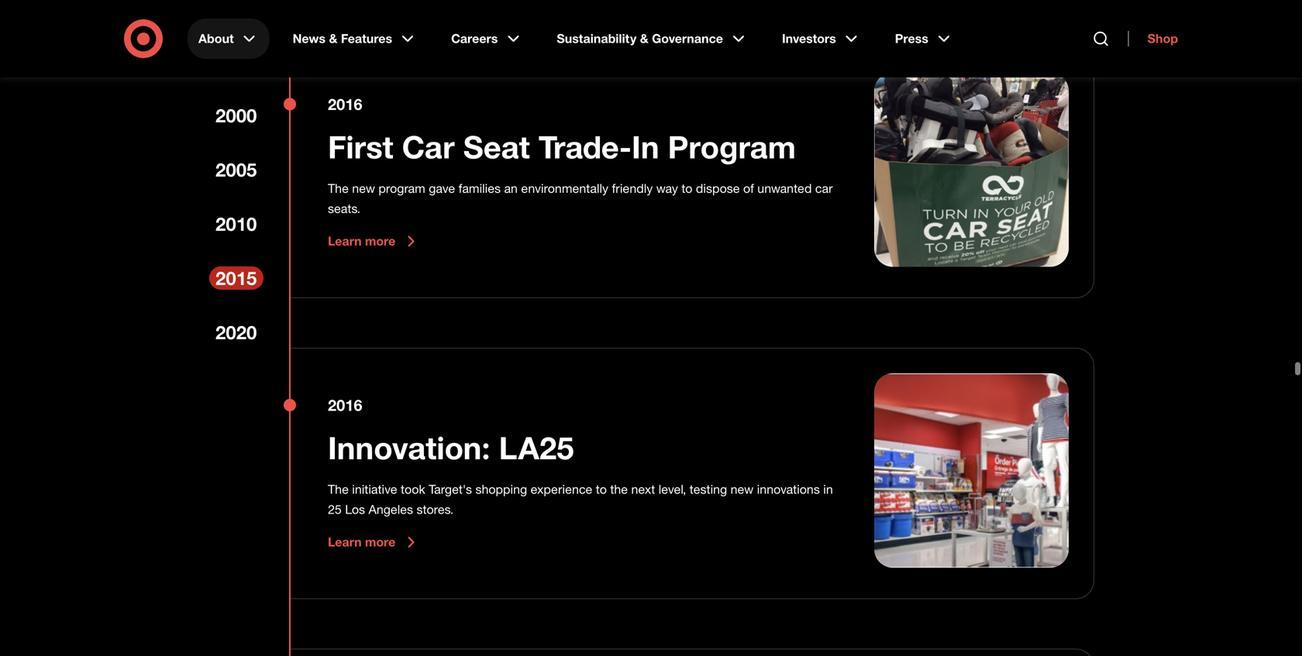 Task type: locate. For each thing, give the bounding box(es) containing it.
learn more button
[[328, 232, 420, 251], [328, 533, 420, 552]]

new right testing
[[731, 482, 754, 497]]

2 learn from the top
[[328, 535, 362, 550]]

a store with a few mannequins in the front image
[[874, 374, 1069, 568]]

2005
[[215, 159, 257, 181]]

1 vertical spatial learn more
[[328, 535, 396, 550]]

first
[[328, 128, 393, 166]]

to left the
[[596, 482, 607, 497]]

2016 up "first"
[[328, 95, 362, 114]]

shopping
[[476, 482, 527, 497]]

features
[[341, 31, 392, 46]]

car
[[815, 181, 833, 196]]

the
[[610, 482, 628, 497]]

2016 for innovation: la25
[[328, 396, 362, 415]]

sustainability
[[557, 31, 637, 46]]

2016 for first car seat trade-in program
[[328, 95, 362, 114]]

seats.
[[328, 201, 361, 216]]

initiative
[[352, 482, 397, 497]]

2 learn more from the top
[[328, 535, 396, 550]]

0 vertical spatial new
[[352, 181, 375, 196]]

& for governance
[[640, 31, 649, 46]]

innovations
[[757, 482, 820, 497]]

learn more down los
[[328, 535, 396, 550]]

2020
[[215, 321, 257, 344]]

about link
[[188, 19, 269, 59]]

1 the from the top
[[328, 181, 349, 196]]

angeles
[[369, 502, 413, 518]]

1 more from the top
[[365, 234, 396, 249]]

more
[[365, 234, 396, 249], [365, 535, 396, 550]]

1 vertical spatial 2016
[[328, 396, 362, 415]]

of
[[743, 181, 754, 196]]

1 & from the left
[[329, 31, 338, 46]]

in
[[823, 482, 833, 497]]

1 learn from the top
[[328, 234, 362, 249]]

to
[[682, 181, 693, 196], [596, 482, 607, 497]]

program
[[379, 181, 425, 196]]

0 vertical spatial to
[[682, 181, 693, 196]]

way
[[656, 181, 678, 196]]

0 horizontal spatial &
[[329, 31, 338, 46]]

more for first
[[365, 234, 396, 249]]

0 horizontal spatial new
[[352, 181, 375, 196]]

more for innovation:
[[365, 535, 396, 550]]

more down program on the top
[[365, 234, 396, 249]]

environmentally
[[521, 181, 609, 196]]

level,
[[659, 482, 686, 497]]

learn down 25
[[328, 535, 362, 550]]

1 vertical spatial the
[[328, 482, 349, 497]]

about
[[198, 31, 234, 46]]

1 vertical spatial new
[[731, 482, 754, 497]]

0 vertical spatial more
[[365, 234, 396, 249]]

shop link
[[1128, 31, 1178, 47]]

learn more button down seats. in the left top of the page
[[328, 232, 420, 251]]

0 vertical spatial learn more
[[328, 234, 396, 249]]

to right 'way'
[[682, 181, 693, 196]]

program
[[668, 128, 796, 166]]

0 vertical spatial learn more button
[[328, 232, 420, 251]]

new up seats. in the left top of the page
[[352, 181, 375, 196]]

dispose
[[696, 181, 740, 196]]

2 more from the top
[[365, 535, 396, 550]]

2 the from the top
[[328, 482, 349, 497]]

2000
[[215, 104, 257, 127]]

the
[[328, 181, 349, 196], [328, 482, 349, 497]]

learn more for innovation:
[[328, 535, 396, 550]]

&
[[329, 31, 338, 46], [640, 31, 649, 46]]

2 learn more button from the top
[[328, 533, 420, 552]]

0 vertical spatial 2016
[[328, 95, 362, 114]]

1 vertical spatial learn more button
[[328, 533, 420, 552]]

2010
[[215, 213, 257, 235]]

1 vertical spatial to
[[596, 482, 607, 497]]

1 2016 from the top
[[328, 95, 362, 114]]

0 horizontal spatial to
[[596, 482, 607, 497]]

learn more button down angeles
[[328, 533, 420, 552]]

the up 25
[[328, 482, 349, 497]]

learn for innovation:
[[328, 535, 362, 550]]

next
[[631, 482, 655, 497]]

2016 up innovation:
[[328, 396, 362, 415]]

1 horizontal spatial new
[[731, 482, 754, 497]]

0 vertical spatial learn
[[328, 234, 362, 249]]

& right news
[[329, 31, 338, 46]]

2 2016 from the top
[[328, 396, 362, 415]]

first car seat trade-in program
[[328, 128, 796, 166]]

careers
[[451, 31, 498, 46]]

the for first car seat trade-in program
[[328, 181, 349, 196]]

1 horizontal spatial &
[[640, 31, 649, 46]]

news & features link
[[282, 19, 428, 59]]

1 vertical spatial more
[[365, 535, 396, 550]]

to inside the initiative took target's shopping experience to the next level, testing new innovations in 25 los angeles stores.
[[596, 482, 607, 497]]

the inside the new program gave families an environmentally friendly way to dispose of unwanted car seats.
[[328, 181, 349, 196]]

experience
[[531, 482, 592, 497]]

0 vertical spatial the
[[328, 181, 349, 196]]

2 & from the left
[[640, 31, 649, 46]]

& left governance
[[640, 31, 649, 46]]

families
[[459, 181, 501, 196]]

the inside the initiative took target's shopping experience to the next level, testing new innovations in 25 los angeles stores.
[[328, 482, 349, 497]]

the up seats. in the left top of the page
[[328, 181, 349, 196]]

2016
[[328, 95, 362, 114], [328, 396, 362, 415]]

target's
[[429, 482, 472, 497]]

learn
[[328, 234, 362, 249], [328, 535, 362, 550]]

new
[[352, 181, 375, 196], [731, 482, 754, 497]]

new inside the new program gave families an environmentally friendly way to dispose of unwanted car seats.
[[352, 181, 375, 196]]

learn more down seats. in the left top of the page
[[328, 234, 396, 249]]

learn more
[[328, 234, 396, 249], [328, 535, 396, 550]]

innovation: la25 button
[[328, 429, 574, 468]]

1 learn more button from the top
[[328, 232, 420, 251]]

1 horizontal spatial to
[[682, 181, 693, 196]]

governance
[[652, 31, 723, 46]]

learn down seats. in the left top of the page
[[328, 234, 362, 249]]

more down angeles
[[365, 535, 396, 550]]

2000 link
[[209, 104, 264, 127]]

sustainability & governance link
[[546, 19, 759, 59]]

1 vertical spatial learn
[[328, 535, 362, 550]]

1 learn more from the top
[[328, 234, 396, 249]]



Task type: vqa. For each thing, say whether or not it's contained in the screenshot.
initiative at the left bottom
yes



Task type: describe. For each thing, give the bounding box(es) containing it.
the for innovation: la25
[[328, 482, 349, 497]]

news
[[293, 31, 326, 46]]

trade-
[[539, 128, 632, 166]]

news & features
[[293, 31, 392, 46]]

innovation: la25
[[328, 429, 574, 467]]

learn more for first
[[328, 234, 396, 249]]

seat
[[463, 128, 530, 166]]

shop
[[1148, 31, 1178, 46]]

testing
[[690, 482, 727, 497]]

a sign with a number on it image
[[874, 72, 1069, 267]]

2020 link
[[209, 321, 264, 344]]

press
[[895, 31, 929, 46]]

los
[[345, 502, 365, 518]]

gave
[[429, 181, 455, 196]]

in
[[632, 128, 659, 166]]

learn more button for first
[[328, 232, 420, 251]]

25
[[328, 502, 342, 518]]

la25
[[499, 429, 574, 467]]

investors link
[[771, 19, 872, 59]]

2010 link
[[209, 212, 264, 236]]

new inside the initiative took target's shopping experience to the next level, testing new innovations in 25 los angeles stores.
[[731, 482, 754, 497]]

first car seat trade-in program button
[[328, 128, 796, 166]]

unwanted
[[758, 181, 812, 196]]

2005 link
[[209, 158, 264, 181]]

car
[[402, 128, 455, 166]]

& for features
[[329, 31, 338, 46]]

press link
[[884, 19, 964, 59]]

2015 link
[[209, 267, 264, 290]]

investors
[[782, 31, 836, 46]]

stores.
[[417, 502, 454, 518]]

an
[[504, 181, 518, 196]]

2015
[[215, 267, 257, 290]]

the new program gave families an environmentally friendly way to dispose of unwanted car seats.
[[328, 181, 833, 216]]

sustainability & governance
[[557, 31, 723, 46]]

the initiative took target's shopping experience to the next level, testing new innovations in 25 los angeles stores.
[[328, 482, 833, 518]]

friendly
[[612, 181, 653, 196]]

learn for first
[[328, 234, 362, 249]]

careers link
[[440, 19, 534, 59]]

took
[[401, 482, 425, 497]]

learn more button for innovation:
[[328, 533, 420, 552]]

innovation:
[[328, 429, 490, 467]]

to inside the new program gave families an environmentally friendly way to dispose of unwanted car seats.
[[682, 181, 693, 196]]



